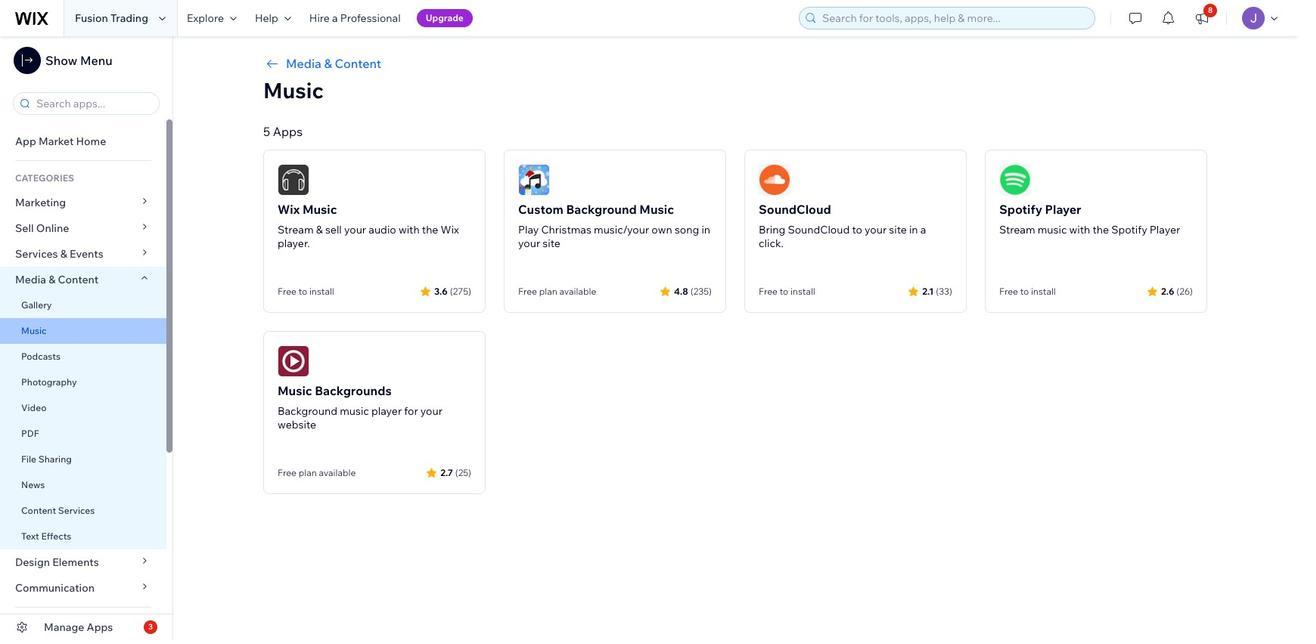 Task type: locate. For each thing, give the bounding box(es) containing it.
apps inside sidebar element
[[87, 621, 113, 635]]

& down hire
[[324, 56, 332, 71]]

available down music backgrounds background music player for your website
[[319, 468, 356, 479]]

1 vertical spatial a
[[921, 223, 927, 237]]

free down the play
[[518, 286, 537, 297]]

0 vertical spatial player
[[1046, 202, 1082, 217]]

marketing link
[[0, 190, 166, 216]]

1 vertical spatial music
[[340, 405, 369, 418]]

soundcloud right 'bring'
[[788, 223, 850, 237]]

0 horizontal spatial music
[[340, 405, 369, 418]]

2 in from the left
[[910, 223, 918, 237]]

plan down 'christmas'
[[539, 286, 558, 297]]

1 horizontal spatial background
[[566, 202, 637, 217]]

spotify
[[1000, 202, 1043, 217], [1112, 223, 1148, 237]]

free
[[278, 286, 297, 297], [518, 286, 537, 297], [759, 286, 778, 297], [1000, 286, 1019, 297], [278, 468, 297, 479]]

bring
[[759, 223, 786, 237]]

1 vertical spatial available
[[319, 468, 356, 479]]

1 vertical spatial wix
[[441, 223, 459, 237]]

plan
[[539, 286, 558, 297], [299, 468, 317, 479]]

install
[[309, 286, 334, 297], [791, 286, 816, 297], [1031, 286, 1056, 297]]

1 horizontal spatial media & content
[[286, 56, 381, 71]]

1 horizontal spatial stream
[[1000, 223, 1036, 237]]

music inside spotify player stream music with the spotify player
[[1038, 223, 1067, 237]]

0 horizontal spatial spotify
[[1000, 202, 1043, 217]]

player.
[[278, 237, 310, 250]]

plan for music
[[299, 468, 317, 479]]

video link
[[0, 396, 166, 422]]

1 horizontal spatial free plan available
[[518, 286, 597, 297]]

Search for tools, apps, help & more... field
[[818, 8, 1090, 29]]

with
[[399, 223, 420, 237], [1070, 223, 1091, 237]]

gallery link
[[0, 293, 166, 319]]

media
[[286, 56, 322, 71], [15, 273, 46, 287]]

0 vertical spatial a
[[332, 11, 338, 25]]

available
[[560, 286, 597, 297], [319, 468, 356, 479]]

0 horizontal spatial free to install
[[278, 286, 334, 297]]

fusion trading
[[75, 11, 148, 25]]

1 stream from the left
[[278, 223, 314, 237]]

1 free to install from the left
[[278, 286, 334, 297]]

gallery
[[21, 300, 52, 311]]

1 the from the left
[[422, 223, 438, 237]]

a up 2.1
[[921, 223, 927, 237]]

0 horizontal spatial install
[[309, 286, 334, 297]]

free down player.
[[278, 286, 297, 297]]

1 horizontal spatial media
[[286, 56, 322, 71]]

Search apps... field
[[32, 93, 154, 114]]

text effects link
[[0, 524, 166, 550]]

0 vertical spatial wix
[[278, 202, 300, 217]]

content
[[335, 56, 381, 71], [58, 273, 99, 287], [21, 506, 56, 517]]

pdf
[[21, 428, 39, 440]]

0 vertical spatial media
[[286, 56, 322, 71]]

2.6 (26)
[[1162, 286, 1193, 297]]

1 install from the left
[[309, 286, 334, 297]]

0 horizontal spatial available
[[319, 468, 356, 479]]

content down news
[[21, 506, 56, 517]]

media up gallery
[[15, 273, 46, 287]]

1 horizontal spatial apps
[[273, 124, 303, 139]]

music down gallery
[[21, 325, 47, 337]]

2 horizontal spatial content
[[335, 56, 381, 71]]

elements
[[52, 556, 99, 570]]

1 horizontal spatial install
[[791, 286, 816, 297]]

your inside wix music stream & sell your audio with the wix player.
[[344, 223, 366, 237]]

apps
[[273, 124, 303, 139], [87, 621, 113, 635]]

the inside wix music stream & sell your audio with the wix player.
[[422, 223, 438, 237]]

custom
[[518, 202, 564, 217]]

1 vertical spatial media
[[15, 273, 46, 287]]

site
[[889, 223, 907, 237], [543, 237, 561, 250]]

your inside "soundcloud bring soundcloud to your site in a click."
[[865, 223, 887, 237]]

explore
[[187, 11, 224, 25]]

manage apps
[[44, 621, 113, 635]]

2 free to install from the left
[[759, 286, 816, 297]]

services & events
[[15, 247, 103, 261]]

music
[[1038, 223, 1067, 237], [340, 405, 369, 418]]

& left sell
[[316, 223, 323, 237]]

in
[[702, 223, 711, 237], [910, 223, 918, 237]]

1 vertical spatial media & content
[[15, 273, 99, 287]]

free to install
[[278, 286, 334, 297], [759, 286, 816, 297], [1000, 286, 1056, 297]]

services down news link
[[58, 506, 95, 517]]

8 button
[[1186, 0, 1219, 36]]

0 horizontal spatial a
[[332, 11, 338, 25]]

3 free to install from the left
[[1000, 286, 1056, 297]]

services inside content services link
[[58, 506, 95, 517]]

1 in from the left
[[702, 223, 711, 237]]

free plan available down 'christmas'
[[518, 286, 597, 297]]

2 install from the left
[[791, 286, 816, 297]]

free for custom background music
[[518, 286, 537, 297]]

1 horizontal spatial the
[[1093, 223, 1109, 237]]

1 vertical spatial background
[[278, 405, 338, 418]]

media & content link
[[263, 54, 1208, 73], [0, 267, 166, 293]]

wix up 3.6 (275)
[[441, 223, 459, 237]]

0 horizontal spatial media & content link
[[0, 267, 166, 293]]

free right "(33)"
[[1000, 286, 1019, 297]]

upgrade button
[[417, 9, 473, 27]]

the
[[422, 223, 438, 237], [1093, 223, 1109, 237]]

background
[[566, 202, 637, 217], [278, 405, 338, 418]]

1 horizontal spatial content
[[58, 273, 99, 287]]

1 vertical spatial player
[[1150, 223, 1181, 237]]

stream for spotify
[[1000, 223, 1036, 237]]

apps right manage
[[87, 621, 113, 635]]

0 vertical spatial plan
[[539, 286, 558, 297]]

free down website
[[278, 468, 297, 479]]

0 horizontal spatial plan
[[299, 468, 317, 479]]

1 horizontal spatial plan
[[539, 286, 558, 297]]

&
[[324, 56, 332, 71], [316, 223, 323, 237], [60, 247, 67, 261], [49, 273, 56, 287]]

sidebar element
[[0, 36, 173, 641]]

to for wix music
[[299, 286, 307, 297]]

soundcloud bring soundcloud to your site in a click.
[[759, 202, 927, 250]]

free plan available for custom
[[518, 286, 597, 297]]

song
[[675, 223, 699, 237]]

0 horizontal spatial player
[[1046, 202, 1082, 217]]

stream down spotify player logo
[[1000, 223, 1036, 237]]

menu
[[80, 53, 113, 68]]

music inside music backgrounds background music player for your website
[[278, 384, 312, 399]]

1 horizontal spatial media & content link
[[263, 54, 1208, 73]]

services & events link
[[0, 241, 166, 267]]

design elements
[[15, 556, 99, 570]]

background down backgrounds
[[278, 405, 338, 418]]

free down click.
[[759, 286, 778, 297]]

available down 'christmas'
[[560, 286, 597, 297]]

1 horizontal spatial available
[[560, 286, 597, 297]]

0 horizontal spatial free plan available
[[278, 468, 356, 479]]

free plan available down website
[[278, 468, 356, 479]]

free to install for player
[[1000, 286, 1056, 297]]

1 horizontal spatial site
[[889, 223, 907, 237]]

music backgrounds logo image
[[278, 346, 310, 378]]

show menu button
[[14, 47, 113, 74]]

available for backgrounds
[[319, 468, 356, 479]]

services down sell online
[[15, 247, 58, 261]]

soundcloud
[[759, 202, 831, 217], [788, 223, 850, 237]]

2 horizontal spatial install
[[1031, 286, 1056, 297]]

0 horizontal spatial with
[[399, 223, 420, 237]]

0 vertical spatial media & content link
[[263, 54, 1208, 73]]

soundcloud up 'bring'
[[759, 202, 831, 217]]

4.8
[[674, 286, 688, 297]]

music inside sidebar element
[[21, 325, 47, 337]]

2 horizontal spatial free to install
[[1000, 286, 1056, 297]]

music link
[[0, 319, 166, 344]]

0 horizontal spatial in
[[702, 223, 711, 237]]

0 vertical spatial background
[[566, 202, 637, 217]]

apps right 5
[[273, 124, 303, 139]]

1 horizontal spatial wix
[[441, 223, 459, 237]]

1 horizontal spatial free to install
[[759, 286, 816, 297]]

media & content down services & events
[[15, 273, 99, 287]]

a inside "soundcloud bring soundcloud to your site in a click."
[[921, 223, 927, 237]]

stream inside wix music stream & sell your audio with the wix player.
[[278, 223, 314, 237]]

music inside music backgrounds background music player for your website
[[340, 405, 369, 418]]

1 horizontal spatial music
[[1038, 223, 1067, 237]]

music up sell
[[303, 202, 337, 217]]

free plan available for music
[[278, 468, 356, 479]]

apps for 5 apps
[[273, 124, 303, 139]]

5
[[263, 124, 270, 139]]

a
[[332, 11, 338, 25], [921, 223, 927, 237]]

1 horizontal spatial spotify
[[1112, 223, 1148, 237]]

content down hire a professional
[[335, 56, 381, 71]]

0 vertical spatial spotify
[[1000, 202, 1043, 217]]

(25)
[[455, 467, 471, 479]]

0 horizontal spatial media
[[15, 273, 46, 287]]

music up "own"
[[640, 202, 674, 217]]

soundcloud logo image
[[759, 164, 791, 196]]

plan down website
[[299, 468, 317, 479]]

wix down wix music logo
[[278, 202, 300, 217]]

hire a professional link
[[300, 0, 410, 36]]

media & content down hire
[[286, 56, 381, 71]]

0 vertical spatial content
[[335, 56, 381, 71]]

content up gallery link
[[58, 273, 99, 287]]

to inside "soundcloud bring soundcloud to your site in a click."
[[852, 223, 863, 237]]

media down hire
[[286, 56, 322, 71]]

0 horizontal spatial stream
[[278, 223, 314, 237]]

1 horizontal spatial in
[[910, 223, 918, 237]]

1 horizontal spatial a
[[921, 223, 927, 237]]

1 vertical spatial apps
[[87, 621, 113, 635]]

0 horizontal spatial the
[[422, 223, 438, 237]]

0 vertical spatial apps
[[273, 124, 303, 139]]

1 with from the left
[[399, 223, 420, 237]]

install for bring
[[791, 286, 816, 297]]

with inside spotify player stream music with the spotify player
[[1070, 223, 1091, 237]]

0 vertical spatial music
[[1038, 223, 1067, 237]]

1 horizontal spatial with
[[1070, 223, 1091, 237]]

a right hire
[[332, 11, 338, 25]]

play
[[518, 223, 539, 237]]

0 horizontal spatial apps
[[87, 621, 113, 635]]

2.7 (25)
[[441, 467, 471, 479]]

text
[[21, 531, 39, 543]]

sell online
[[15, 222, 69, 235]]

0 vertical spatial free plan available
[[518, 286, 597, 297]]

stream inside spotify player stream music with the spotify player
[[1000, 223, 1036, 237]]

(275)
[[450, 286, 471, 297]]

music inside custom background music play christmas music/your own song in your site
[[640, 202, 674, 217]]

0 vertical spatial available
[[560, 286, 597, 297]]

services inside services & events link
[[15, 247, 58, 261]]

3 install from the left
[[1031, 286, 1056, 297]]

1 vertical spatial content
[[58, 273, 99, 287]]

effects
[[41, 531, 71, 543]]

(33)
[[936, 286, 953, 297]]

media inside sidebar element
[[15, 273, 46, 287]]

in inside custom background music play christmas music/your own song in your site
[[702, 223, 711, 237]]

0 horizontal spatial media & content
[[15, 273, 99, 287]]

stream left sell
[[278, 223, 314, 237]]

communication
[[15, 582, 97, 596]]

news link
[[0, 473, 166, 499]]

2 with from the left
[[1070, 223, 1091, 237]]

your inside music backgrounds background music player for your website
[[421, 405, 443, 418]]

install for player
[[1031, 286, 1056, 297]]

1 vertical spatial plan
[[299, 468, 317, 479]]

0 vertical spatial services
[[15, 247, 58, 261]]

file sharing link
[[0, 447, 166, 473]]

show menu
[[45, 53, 113, 68]]

to
[[852, 223, 863, 237], [299, 286, 307, 297], [780, 286, 789, 297], [1021, 286, 1029, 297]]

2 the from the left
[[1093, 223, 1109, 237]]

music down the music backgrounds logo
[[278, 384, 312, 399]]

1 vertical spatial services
[[58, 506, 95, 517]]

music for player
[[1038, 223, 1067, 237]]

your
[[344, 223, 366, 237], [865, 223, 887, 237], [518, 237, 540, 250], [421, 405, 443, 418]]

0 horizontal spatial background
[[278, 405, 338, 418]]

help
[[255, 11, 278, 25]]

free plan available
[[518, 286, 597, 297], [278, 468, 356, 479]]

0 horizontal spatial content
[[21, 506, 56, 517]]

background up music/your
[[566, 202, 637, 217]]

content services
[[21, 506, 95, 517]]

1 vertical spatial free plan available
[[278, 468, 356, 479]]

0 horizontal spatial site
[[543, 237, 561, 250]]

2 stream from the left
[[1000, 223, 1036, 237]]

app
[[15, 135, 36, 148]]



Task type: vqa. For each thing, say whether or not it's contained in the screenshot.
the leftmost CONTENT
yes



Task type: describe. For each thing, give the bounding box(es) containing it.
help button
[[246, 0, 300, 36]]

2.1
[[923, 286, 934, 297]]

your inside custom background music play christmas music/your own song in your site
[[518, 237, 540, 250]]

trading
[[110, 11, 148, 25]]

app market home link
[[0, 129, 166, 154]]

background inside custom background music play christmas music/your own song in your site
[[566, 202, 637, 217]]

custom background music play christmas music/your own song in your site
[[518, 202, 711, 250]]

to for soundcloud
[[780, 286, 789, 297]]

music up 5 apps
[[263, 77, 324, 104]]

& inside wix music stream & sell your audio with the wix player.
[[316, 223, 323, 237]]

free to install for bring
[[759, 286, 816, 297]]

app market home
[[15, 135, 106, 148]]

4.8 (235)
[[674, 286, 712, 297]]

hire
[[309, 11, 330, 25]]

communication link
[[0, 576, 166, 602]]

0 vertical spatial media & content
[[286, 56, 381, 71]]

1 vertical spatial media & content link
[[0, 267, 166, 293]]

events
[[70, 247, 103, 261]]

2.1 (33)
[[923, 286, 953, 297]]

3.6 (275)
[[434, 286, 471, 297]]

design
[[15, 556, 50, 570]]

text effects
[[21, 531, 71, 543]]

5 apps
[[263, 124, 303, 139]]

free to install for music
[[278, 286, 334, 297]]

available for background
[[560, 286, 597, 297]]

music inside wix music stream & sell your audio with the wix player.
[[303, 202, 337, 217]]

2 vertical spatial content
[[21, 506, 56, 517]]

(26)
[[1177, 286, 1193, 297]]

with inside wix music stream & sell your audio with the wix player.
[[399, 223, 420, 237]]

3.6
[[434, 286, 448, 297]]

music backgrounds background music player for your website
[[278, 384, 443, 432]]

photography link
[[0, 370, 166, 396]]

design elements link
[[0, 550, 166, 576]]

photography
[[21, 377, 77, 388]]

backgrounds
[[315, 384, 392, 399]]

website
[[278, 418, 316, 432]]

apps for manage apps
[[87, 621, 113, 635]]

christmas
[[541, 223, 592, 237]]

fusion
[[75, 11, 108, 25]]

media & content inside sidebar element
[[15, 273, 99, 287]]

in inside "soundcloud bring soundcloud to your site in a click."
[[910, 223, 918, 237]]

music/your
[[594, 223, 649, 237]]

free for wix music
[[278, 286, 297, 297]]

8
[[1209, 5, 1213, 15]]

& down services & events
[[49, 273, 56, 287]]

install for music
[[309, 286, 334, 297]]

upgrade
[[426, 12, 464, 23]]

site inside custom background music play christmas music/your own song in your site
[[543, 237, 561, 250]]

show
[[45, 53, 77, 68]]

(235)
[[691, 286, 712, 297]]

2.7
[[441, 467, 453, 479]]

1 vertical spatial soundcloud
[[788, 223, 850, 237]]

hire a professional
[[309, 11, 401, 25]]

site inside "soundcloud bring soundcloud to your site in a click."
[[889, 223, 907, 237]]

player
[[372, 405, 402, 418]]

spotify player logo image
[[1000, 164, 1031, 196]]

wix music stream & sell your audio with the wix player.
[[278, 202, 459, 250]]

categories
[[15, 173, 74, 184]]

background inside music backgrounds background music player for your website
[[278, 405, 338, 418]]

home
[[76, 135, 106, 148]]

for
[[404, 405, 418, 418]]

news
[[21, 480, 45, 491]]

free for spotify player
[[1000, 286, 1019, 297]]

manage
[[44, 621, 84, 635]]

1 horizontal spatial player
[[1150, 223, 1181, 237]]

& left events
[[60, 247, 67, 261]]

market
[[39, 135, 74, 148]]

the inside spotify player stream music with the spotify player
[[1093, 223, 1109, 237]]

free for music backgrounds
[[278, 468, 297, 479]]

custom background music logo image
[[518, 164, 550, 196]]

online
[[36, 222, 69, 235]]

music for backgrounds
[[340, 405, 369, 418]]

2.6
[[1162, 286, 1175, 297]]

video
[[21, 403, 47, 414]]

professional
[[340, 11, 401, 25]]

wix music logo image
[[278, 164, 310, 196]]

marketing
[[15, 196, 66, 210]]

0 vertical spatial soundcloud
[[759, 202, 831, 217]]

content services link
[[0, 499, 166, 524]]

3
[[148, 623, 153, 633]]

audio
[[369, 223, 396, 237]]

file
[[21, 454, 36, 465]]

sell online link
[[0, 216, 166, 241]]

podcasts link
[[0, 344, 166, 370]]

podcasts
[[21, 351, 61, 362]]

file sharing
[[21, 454, 72, 465]]

sell
[[325, 223, 342, 237]]

stream for wix
[[278, 223, 314, 237]]

0 horizontal spatial wix
[[278, 202, 300, 217]]

pdf link
[[0, 422, 166, 447]]

plan for custom
[[539, 286, 558, 297]]

sell
[[15, 222, 34, 235]]

click.
[[759, 237, 784, 250]]

spotify player stream music with the spotify player
[[1000, 202, 1181, 237]]

sharing
[[38, 454, 72, 465]]

to for spotify player
[[1021, 286, 1029, 297]]

free for soundcloud
[[759, 286, 778, 297]]

1 vertical spatial spotify
[[1112, 223, 1148, 237]]



